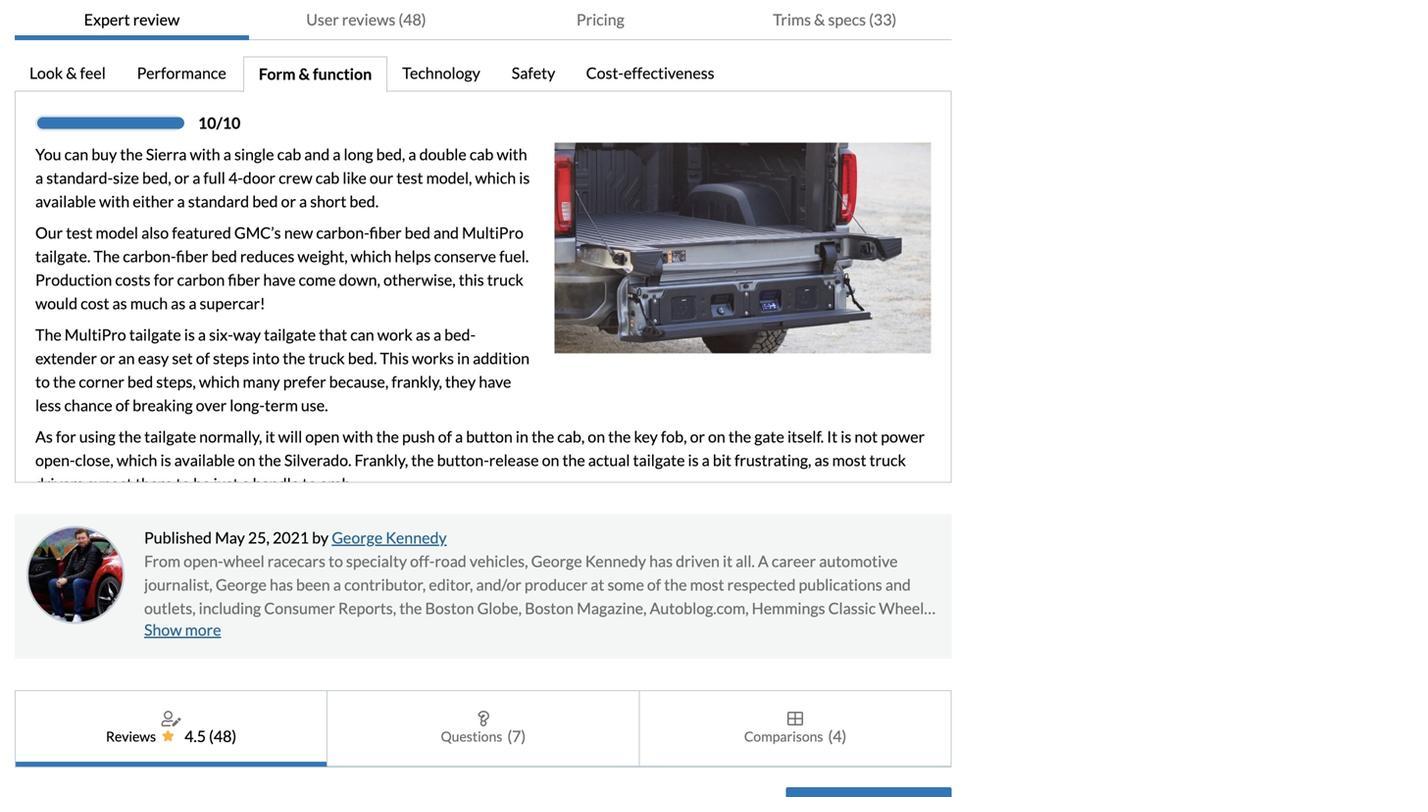 Task type: describe. For each thing, give the bounding box(es) containing it.
tailgate down key
[[633, 451, 685, 470]]

as right much
[[171, 294, 186, 313]]

1 10 from the left
[[198, 113, 216, 133]]

with up "full"
[[190, 145, 220, 164]]

most inside as for using the tailgate normally, it will open with the push of a button in the cab, on the key fob, or on the gate itself. it is not power open-close, which is available on the silverado. frankly, the button-release on the actual tailgate is a bit frustrating, as most truck drivers expect there to be just a handle to grab.
[[833, 451, 867, 470]]

short
[[310, 192, 347, 211]]

costs
[[115, 270, 151, 289]]

2 horizontal spatial fiber
[[369, 223, 402, 242]]

power
[[881, 427, 925, 446]]

as right cost
[[112, 294, 127, 313]]

performance tab
[[122, 57, 243, 93]]

form & function tab
[[243, 57, 388, 93]]

bed inside the multipro tailgate is a six-way tailgate that can work as a bed- extender or an easy set of steps into the truck bed. this works in addition to the corner bed steps, which many prefer because, frankly, they have less chance of breaking over long-term use.
[[127, 372, 153, 392]]

just
[[213, 474, 239, 494]]

the inside our test model also featured gmc's new carbon-fiber bed and multipro tailgate. the carbon-fiber bed reduces weight, which helps conserve fuel. production costs for carbon fiber have come down, otherwise, this truck would cost as much as a supercar!
[[94, 247, 120, 266]]

1 vertical spatial bed,
[[142, 168, 171, 187]]

a up 4-
[[223, 145, 231, 164]]

& for look
[[66, 63, 77, 83]]

supercar!
[[200, 294, 265, 313]]

at
[[591, 575, 605, 595]]

weight,
[[298, 247, 348, 266]]

user reviews (48)
[[306, 10, 426, 29]]

helps
[[395, 247, 431, 266]]

using
[[79, 427, 116, 446]]

the up prefer
[[283, 349, 306, 368]]

and right journal,
[[410, 623, 436, 642]]

user reviews (48) tab
[[249, 0, 483, 40]]

of inside from open-wheel racecars to specialty off-road vehicles, george kennedy has driven it all. a career automotive journalist, george has been a contributor, editor, and/or producer at some of the most respected publications and outlets, including consumer reports, the boston globe, boston magazine, autoblog.com, hemmings classic wheels, boldride.com, the providence journal, and wheelstv.
[[647, 575, 661, 595]]

user edit image
[[161, 711, 181, 727]]

is up there
[[160, 451, 171, 470]]

tailgate down breaking
[[144, 427, 196, 446]]

the down driven
[[664, 575, 687, 595]]

show more button
[[144, 621, 221, 640]]

the up frankly,
[[376, 427, 399, 446]]

the up handle
[[259, 451, 281, 470]]

respected
[[728, 575, 796, 595]]

kennedy inside from open-wheel racecars to specialty off-road vehicles, george kennedy has driven it all. a career automotive journalist, george has been a contributor, editor, and/or producer at some of the most respected publications and outlets, including consumer reports, the boston globe, boston magazine, autoblog.com, hemmings classic wheels, boldride.com, the providence journal, and wheelstv.
[[585, 552, 646, 571]]

open- inside as for using the tailgate normally, it will open with the push of a button in the cab, on the key fob, or on the gate itself. it is not power open-close, which is available on the silverado. frankly, the button-release on the actual tailgate is a bit frustrating, as most truck drivers expect there to be just a handle to grab.
[[35, 451, 75, 470]]

a left double
[[408, 145, 416, 164]]

10 / 10
[[198, 113, 241, 133]]

0 horizontal spatial kennedy
[[386, 528, 447, 547]]

(33)
[[869, 10, 897, 29]]

expect
[[87, 474, 132, 494]]

0 horizontal spatial cab
[[277, 145, 301, 164]]

would
[[35, 294, 78, 313]]

itself.
[[788, 427, 824, 446]]

featured
[[172, 223, 231, 242]]

technology
[[402, 63, 481, 83]]

specs
[[828, 10, 866, 29]]

actual
[[588, 451, 630, 470]]

expert review
[[84, 10, 180, 29]]

standard-
[[46, 168, 113, 187]]

tab list containing look & feel
[[15, 57, 952, 93]]

set
[[172, 349, 193, 368]]

2020 gmc sierra 1500 test drive review formandfunctionimage image
[[555, 143, 932, 354]]

or inside the multipro tailgate is a six-way tailgate that can work as a bed- extender or an easy set of steps into the truck bed. this works in addition to the corner bed steps, which many prefer because, frankly, they have less chance of breaking over long-term use.
[[100, 349, 115, 368]]

much
[[130, 294, 168, 313]]

push
[[402, 427, 435, 446]]

key
[[634, 427, 658, 446]]

door
[[243, 168, 276, 187]]

to left be
[[176, 474, 190, 494]]

as inside as for using the tailgate normally, it will open with the push of a button in the cab, on the key fob, or on the gate itself. it is not power open-close, which is available on the silverado. frankly, the button-release on the actual tailgate is a bit frustrating, as most truck drivers expect there to be just a handle to grab.
[[815, 451, 829, 470]]

sierra
[[146, 145, 187, 164]]

2021
[[273, 528, 309, 547]]

which inside you can buy the sierra with a single cab and a long bed, a double cab with a standard-size bed, or a full 4-door crew cab like our test model, which is available with either a standard bed or a short bed.
[[475, 168, 516, 187]]

comparisons (4)
[[744, 727, 847, 746]]

tab panel containing 10
[[15, 91, 952, 496]]

a left bed-
[[434, 325, 442, 344]]

trims & specs (33) tab
[[718, 0, 952, 40]]

2 horizontal spatial cab
[[470, 145, 494, 164]]

boldride.com,
[[144, 623, 243, 642]]

frankly,
[[355, 451, 408, 470]]

published may 25, 2021 by george kennedy
[[144, 528, 447, 547]]

to down silverado.
[[302, 474, 317, 494]]

0 vertical spatial has
[[650, 552, 673, 571]]

question image
[[478, 711, 489, 727]]

1 vertical spatial (48)
[[209, 727, 237, 746]]

off-
[[410, 552, 435, 571]]

test inside you can buy the sierra with a single cab and a long bed, a double cab with a standard-size bed, or a full 4-door crew cab like our test model, which is available with either a standard bed or a short bed.
[[397, 168, 423, 187]]

reviews
[[106, 728, 156, 745]]

gate
[[755, 427, 785, 446]]

on up bit
[[708, 427, 726, 446]]

consumer
[[264, 599, 335, 618]]

performance
[[137, 63, 226, 83]]

0 vertical spatial bed,
[[376, 145, 405, 164]]

can inside the multipro tailgate is a six-way tailgate that can work as a bed- extender or an easy set of steps into the truck bed. this works in addition to the corner bed steps, which many prefer because, frankly, they have less chance of breaking over long-term use.
[[350, 325, 374, 344]]

bed-
[[445, 325, 476, 344]]

trims & specs (33)
[[773, 10, 897, 29]]

new
[[284, 223, 313, 242]]

cost-effectiveness
[[586, 63, 715, 83]]

1 horizontal spatial george
[[332, 528, 383, 547]]

the down cab,
[[563, 451, 585, 470]]

not
[[855, 427, 878, 446]]

standard
[[188, 192, 249, 211]]

fuel.
[[499, 247, 529, 266]]

the inside the multipro tailgate is a six-way tailgate that can work as a bed- extender or an easy set of steps into the truck bed. this works in addition to the corner bed steps, which many prefer because, frankly, they have less chance of breaking over long-term use.
[[35, 325, 62, 344]]

a down crew in the left top of the page
[[299, 192, 307, 211]]

look & feel
[[29, 63, 106, 83]]

as for using the tailgate normally, it will open with the push of a button in the cab, on the key fob, or on the gate itself. it is not power open-close, which is available on the silverado. frankly, the button-release on the actual tailgate is a bit frustrating, as most truck drivers expect there to be just a handle to grab.
[[35, 427, 925, 494]]

a inside from open-wheel racecars to specialty off-road vehicles, george kennedy has driven it all. a career automotive journalist, george has been a contributor, editor, and/or producer at some of the most respected publications and outlets, including consumer reports, the boston globe, boston magazine, autoblog.com, hemmings classic wheels, boldride.com, the providence journal, and wheelstv.
[[333, 575, 341, 595]]

this
[[380, 349, 409, 368]]

which inside the multipro tailgate is a six-way tailgate that can work as a bed- extender or an easy set of steps into the truck bed. this works in addition to the corner bed steps, which many prefer because, frankly, they have less chance of breaking over long-term use.
[[199, 372, 240, 392]]

available inside as for using the tailgate normally, it will open with the push of a button in the cab, on the key fob, or on the gate itself. it is not power open-close, which is available on the silverado. frankly, the button-release on the actual tailgate is a bit frustrating, as most truck drivers expect there to be just a handle to grab.
[[174, 451, 235, 470]]

of down 'corner'
[[116, 396, 130, 415]]

work
[[377, 325, 413, 344]]

a up button-
[[455, 427, 463, 446]]

& for form
[[299, 64, 310, 83]]

is inside the multipro tailgate is a six-way tailgate that can work as a bed- extender or an easy set of steps into the truck bed. this works in addition to the corner bed steps, which many prefer because, frankly, they have less chance of breaking over long-term use.
[[184, 325, 195, 344]]

carbon
[[177, 270, 225, 289]]

and up 'wheels,'
[[886, 575, 911, 595]]

either
[[133, 192, 174, 211]]

truck inside as for using the tailgate normally, it will open with the push of a button in the cab, on the key fob, or on the gate itself. it is not power open-close, which is available on the silverado. frankly, the button-release on the actual tailgate is a bit frustrating, as most truck drivers expect there to be just a handle to grab.
[[870, 451, 906, 470]]

there
[[135, 474, 173, 494]]

2 horizontal spatial george
[[531, 552, 582, 571]]

is inside you can buy the sierra with a single cab and a long bed, a double cab with a standard-size bed, or a full 4-door crew cab like our test model, which is available with either a standard bed or a short bed.
[[519, 168, 530, 187]]

classic
[[829, 599, 876, 618]]

driven
[[676, 552, 720, 571]]

and inside our test model also featured gmc's new carbon-fiber bed and multipro tailgate. the carbon-fiber bed reduces weight, which helps conserve fuel. production costs for carbon fiber have come down, otherwise, this truck would cost as much as a supercar!
[[434, 223, 459, 242]]

1 boston from the left
[[425, 599, 474, 618]]

crew
[[279, 168, 313, 187]]

2 vertical spatial george
[[216, 575, 267, 595]]

cab,
[[557, 427, 585, 446]]

bed down featured
[[211, 247, 237, 266]]

which inside our test model also featured gmc's new carbon-fiber bed and multipro tailgate. the carbon-fiber bed reduces weight, which helps conserve fuel. production costs for carbon fiber have come down, otherwise, this truck would cost as much as a supercar!
[[351, 247, 392, 266]]

tailgate up easy
[[129, 325, 181, 344]]

open- inside from open-wheel racecars to specialty off-road vehicles, george kennedy has driven it all. a career automotive journalist, george has been a contributor, editor, and/or producer at some of the most respected publications and outlets, including consumer reports, the boston globe, boston magazine, autoblog.com, hemmings classic wheels, boldride.com, the providence journal, and wheelstv.
[[184, 552, 223, 571]]

feel
[[80, 63, 106, 83]]

on down cab,
[[542, 451, 560, 470]]

close,
[[75, 451, 114, 470]]

conserve
[[434, 247, 496, 266]]

editor,
[[429, 575, 473, 595]]

handle
[[253, 474, 299, 494]]

more
[[185, 621, 221, 640]]

review
[[133, 10, 180, 29]]

questions
[[441, 728, 503, 745]]

normally,
[[199, 427, 262, 446]]

look & feel tab
[[15, 57, 122, 93]]

down,
[[339, 270, 381, 289]]

automotive
[[819, 552, 898, 571]]

or down the sierra
[[174, 168, 189, 187]]

is left bit
[[688, 451, 699, 470]]

addition
[[473, 349, 530, 368]]

function
[[313, 64, 372, 83]]

the down contributor,
[[399, 599, 422, 618]]

(7)
[[507, 727, 526, 746]]

works
[[412, 349, 454, 368]]

tailgate up into
[[264, 325, 316, 344]]

frustrating,
[[735, 451, 812, 470]]

1 horizontal spatial carbon-
[[316, 223, 369, 242]]

breaking
[[133, 396, 193, 415]]

you can buy the sierra with a single cab and a long bed, a double cab with a standard-size bed, or a full 4-door crew cab like our test model, which is available with either a standard bed or a short bed.
[[35, 145, 530, 211]]

many
[[243, 372, 280, 392]]

bed up helps
[[405, 223, 431, 242]]

magazine,
[[577, 599, 647, 618]]



Task type: locate. For each thing, give the bounding box(es) containing it.
of right "some"
[[647, 575, 661, 595]]

multipro
[[462, 223, 524, 242], [65, 325, 126, 344]]

wheelstv.
[[439, 623, 512, 642]]

over
[[196, 396, 227, 415]]

globe,
[[477, 599, 522, 618]]

test inside our test model also featured gmc's new carbon-fiber bed and multipro tailgate. the carbon-fiber bed reduces weight, which helps conserve fuel. production costs for carbon fiber have come down, otherwise, this truck would cost as much as a supercar!
[[66, 223, 93, 242]]

2 horizontal spatial truck
[[870, 451, 906, 470]]

1 horizontal spatial in
[[516, 427, 529, 446]]

most down not
[[833, 451, 867, 470]]

1 vertical spatial can
[[350, 325, 374, 344]]

our test model also featured gmc's new carbon-fiber bed and multipro tailgate. the carbon-fiber bed reduces weight, which helps conserve fuel. production costs for carbon fiber have come down, otherwise, this truck would cost as much as a supercar!
[[35, 223, 529, 313]]

0 vertical spatial kennedy
[[386, 528, 447, 547]]

comparisons count element
[[828, 725, 847, 749]]

tab list
[[15, 0, 952, 40], [15, 57, 952, 93], [15, 691, 952, 768]]

a
[[223, 145, 231, 164], [333, 145, 341, 164], [408, 145, 416, 164], [35, 168, 43, 187], [192, 168, 200, 187], [177, 192, 185, 211], [299, 192, 307, 211], [189, 294, 197, 313], [198, 325, 206, 344], [434, 325, 442, 344], [455, 427, 463, 446], [702, 451, 710, 470], [242, 474, 250, 494], [333, 575, 341, 595]]

a right just
[[242, 474, 250, 494]]

1 horizontal spatial &
[[299, 64, 310, 83]]

1 horizontal spatial the
[[94, 247, 120, 266]]

with inside as for using the tailgate normally, it will open with the push of a button in the cab, on the key fob, or on the gate itself. it is not power open-close, which is available on the silverado. frankly, the button-release on the actual tailgate is a bit frustrating, as most truck drivers expect there to be just a handle to grab.
[[343, 427, 373, 446]]

chance
[[64, 396, 113, 415]]

with down 'size'
[[99, 192, 130, 211]]

fob,
[[661, 427, 687, 446]]

available down standard-
[[35, 192, 96, 211]]

multipro inside our test model also featured gmc's new carbon-fiber bed and multipro tailgate. the carbon-fiber bed reduces weight, which helps conserve fuel. production costs for carbon fiber have come down, otherwise, this truck would cost as much as a supercar!
[[462, 223, 524, 242]]

2 10 from the left
[[222, 113, 241, 133]]

the up actual
[[608, 427, 631, 446]]

truck down "power"
[[870, 451, 906, 470]]

boston down the producer at the left of the page
[[525, 599, 574, 618]]

steps,
[[156, 372, 196, 392]]

fiber up the supercar!
[[228, 270, 260, 289]]

bed down easy
[[127, 372, 153, 392]]

fiber up the carbon at the left of page
[[176, 247, 208, 266]]

0 horizontal spatial george
[[216, 575, 267, 595]]

buy
[[91, 145, 117, 164]]

is right 'it'
[[841, 427, 852, 446]]

is
[[519, 168, 530, 187], [184, 325, 195, 344], [841, 427, 852, 446], [160, 451, 171, 470], [688, 451, 699, 470]]

with up frankly,
[[343, 427, 373, 446]]

cab up crew in the left top of the page
[[277, 145, 301, 164]]

pricing tab
[[483, 0, 718, 40]]

0 vertical spatial (48)
[[399, 10, 426, 29]]

for up much
[[154, 270, 174, 289]]

multipro inside the multipro tailgate is a six-way tailgate that can work as a bed- extender or an easy set of steps into the truck bed. this works in addition to the corner bed steps, which many prefer because, frankly, they have less chance of breaking over long-term use.
[[65, 325, 126, 344]]

0 horizontal spatial have
[[263, 270, 296, 289]]

expert review tab
[[15, 0, 249, 40]]

the inside you can buy the sierra with a single cab and a long bed, a double cab with a standard-size bed, or a full 4-door crew cab like our test model, which is available with either a standard bed or a short bed.
[[120, 145, 143, 164]]

0 vertical spatial in
[[457, 349, 470, 368]]

0 horizontal spatial in
[[457, 349, 470, 368]]

and
[[304, 145, 330, 164], [434, 223, 459, 242], [886, 575, 911, 595], [410, 623, 436, 642]]

(48) right the 4.5
[[209, 727, 237, 746]]

has left driven
[[650, 552, 673, 571]]

0 horizontal spatial can
[[64, 145, 88, 164]]

be
[[193, 474, 210, 494]]

and inside you can buy the sierra with a single cab and a long bed, a double cab with a standard-size bed, or a full 4-door crew cab like our test model, which is available with either a standard bed or a short bed.
[[304, 145, 330, 164]]

1 horizontal spatial fiber
[[228, 270, 260, 289]]

reviews
[[342, 10, 396, 29]]

an
[[118, 349, 135, 368]]

1 vertical spatial george
[[531, 552, 582, 571]]

multipro up fuel.
[[462, 223, 524, 242]]

a inside our test model also featured gmc's new carbon-fiber bed and multipro tailgate. the carbon-fiber bed reduces weight, which helps conserve fuel. production costs for carbon fiber have come down, otherwise, this truck would cost as much as a supercar!
[[189, 294, 197, 313]]

which inside as for using the tailgate normally, it will open with the push of a button in the cab, on the key fob, or on the gate itself. it is not power open-close, which is available on the silverado. frankly, the button-release on the actual tailgate is a bit frustrating, as most truck drivers expect there to be just a handle to grab.
[[117, 451, 157, 470]]

for
[[154, 270, 174, 289], [56, 427, 76, 446]]

and up "conserve"
[[434, 223, 459, 242]]

specialty
[[346, 552, 407, 571]]

on right cab,
[[588, 427, 605, 446]]

1 horizontal spatial test
[[397, 168, 423, 187]]

available inside you can buy the sierra with a single cab and a long bed, a double cab with a standard-size bed, or a full 4-door crew cab like our test model, which is available with either a standard bed or a short bed.
[[35, 192, 96, 211]]

can inside you can buy the sierra with a single cab and a long bed, a double cab with a standard-size bed, or a full 4-door crew cab like our test model, which is available with either a standard bed or a short bed.
[[64, 145, 88, 164]]

in inside as for using the tailgate normally, it will open with the push of a button in the cab, on the key fob, or on the gate itself. it is not power open-close, which is available on the silverado. frankly, the button-release on the actual tailgate is a bit frustrating, as most truck drivers expect there to be just a handle to grab.
[[516, 427, 529, 446]]

boston
[[425, 599, 474, 618], [525, 599, 574, 618]]

all.
[[736, 552, 755, 571]]

have inside the multipro tailgate is a six-way tailgate that can work as a bed- extender or an easy set of steps into the truck bed. this works in addition to the corner bed steps, which many prefer because, frankly, they have less chance of breaking over long-term use.
[[479, 372, 511, 392]]

a right been on the left of the page
[[333, 575, 341, 595]]

publications
[[799, 575, 883, 595]]

pricing
[[577, 10, 625, 29]]

which up over
[[199, 372, 240, 392]]

1 horizontal spatial has
[[650, 552, 673, 571]]

as
[[112, 294, 127, 313], [171, 294, 186, 313], [416, 325, 431, 344], [815, 451, 829, 470]]

1 vertical spatial in
[[516, 427, 529, 446]]

including
[[199, 599, 261, 618]]

in up release
[[516, 427, 529, 446]]

1 horizontal spatial bed,
[[376, 145, 405, 164]]

outlets,
[[144, 599, 196, 618]]

have down addition
[[479, 372, 511, 392]]

(48)
[[399, 10, 426, 29], [209, 727, 237, 746]]

1 vertical spatial fiber
[[176, 247, 208, 266]]

on
[[588, 427, 605, 446], [708, 427, 726, 446], [238, 451, 255, 470], [542, 451, 560, 470]]

form
[[259, 64, 296, 83]]

to inside from open-wheel racecars to specialty off-road vehicles, george kennedy has driven it all. a career automotive journalist, george has been a contributor, editor, and/or producer at some of the most respected publications and outlets, including consumer reports, the boston globe, boston magazine, autoblog.com, hemmings classic wheels, boldride.com, the providence journal, and wheelstv.
[[329, 552, 343, 571]]

have inside our test model also featured gmc's new carbon-fiber bed and multipro tailgate. the carbon-fiber bed reduces weight, which helps conserve fuel. production costs for carbon fiber have come down, otherwise, this truck would cost as much as a supercar!
[[263, 270, 296, 289]]

0 vertical spatial george
[[332, 528, 383, 547]]

the up extender
[[35, 325, 62, 344]]

have down reduces at the top left of page
[[263, 270, 296, 289]]

technology tab
[[388, 57, 497, 93]]

1 horizontal spatial kennedy
[[585, 552, 646, 571]]

bed.
[[350, 192, 379, 211], [348, 349, 377, 368]]

/
[[216, 113, 222, 133]]

available up be
[[174, 451, 235, 470]]

to up the less
[[35, 372, 50, 392]]

& left specs
[[814, 10, 825, 29]]

1 horizontal spatial truck
[[487, 270, 524, 289]]

kennedy up "some"
[[585, 552, 646, 571]]

10 up single
[[222, 113, 241, 133]]

0 horizontal spatial available
[[35, 192, 96, 211]]

open- up the journalist,
[[184, 552, 223, 571]]

the down extender
[[53, 372, 76, 392]]

long
[[344, 145, 373, 164]]

as up works
[[416, 325, 431, 344]]

1 horizontal spatial open-
[[184, 552, 223, 571]]

bed inside you can buy the sierra with a single cab and a long bed, a double cab with a standard-size bed, or a full 4-door crew cab like our test model, which is available with either a standard bed or a short bed.
[[252, 192, 278, 211]]

1 vertical spatial has
[[270, 575, 293, 595]]

prefer
[[283, 372, 326, 392]]

cost-effectiveness tab
[[572, 57, 732, 93]]

truck inside our test model also featured gmc's new carbon-fiber bed and multipro tailgate. the carbon-fiber bed reduces weight, which helps conserve fuel. production costs for carbon fiber have come down, otherwise, this truck would cost as much as a supercar!
[[487, 270, 524, 289]]

that
[[319, 325, 347, 344]]

0 vertical spatial tab list
[[15, 0, 952, 40]]

4.5
[[185, 727, 206, 746]]

1 horizontal spatial cab
[[316, 168, 340, 187]]

on down normally,
[[238, 451, 255, 470]]

tab list containing 4.5
[[15, 691, 952, 768]]

the right using
[[119, 427, 141, 446]]

0 horizontal spatial has
[[270, 575, 293, 595]]

0 horizontal spatial bed,
[[142, 168, 171, 187]]

can up standard-
[[64, 145, 88, 164]]

0 vertical spatial carbon-
[[316, 223, 369, 242]]

1 vertical spatial available
[[174, 451, 235, 470]]

0 horizontal spatial (48)
[[209, 727, 237, 746]]

expert
[[84, 10, 130, 29]]

vehicles,
[[470, 552, 528, 571]]

as
[[35, 427, 53, 446]]

providence
[[271, 623, 349, 642]]

1 vertical spatial carbon-
[[123, 247, 176, 266]]

truck down that
[[309, 349, 345, 368]]

cab
[[277, 145, 301, 164], [470, 145, 494, 164], [316, 168, 340, 187]]

it left all.
[[723, 552, 733, 571]]

model,
[[426, 168, 472, 187]]

which
[[475, 168, 516, 187], [351, 247, 392, 266], [199, 372, 240, 392], [117, 451, 157, 470]]

0 horizontal spatial truck
[[309, 349, 345, 368]]

or inside as for using the tailgate normally, it will open with the push of a button in the cab, on the key fob, or on the gate itself. it is not power open-close, which is available on the silverado. frankly, the button-release on the actual tailgate is a bit frustrating, as most truck drivers expect there to be just a handle to grab.
[[690, 427, 705, 446]]

0 vertical spatial have
[[263, 270, 296, 289]]

is right model,
[[519, 168, 530, 187]]

0 horizontal spatial most
[[690, 575, 725, 595]]

or down crew in the left top of the page
[[281, 192, 296, 211]]

1 vertical spatial kennedy
[[585, 552, 646, 571]]

carbon- up weight,
[[316, 223, 369, 242]]

they
[[445, 372, 476, 392]]

& for trims
[[814, 10, 825, 29]]

truck down fuel.
[[487, 270, 524, 289]]

some
[[608, 575, 644, 595]]

0 vertical spatial it
[[265, 427, 275, 446]]

bed. inside the multipro tailgate is a six-way tailgate that can work as a bed- extender or an easy set of steps into the truck bed. this works in addition to the corner bed steps, which many prefer because, frankly, they have less chance of breaking over long-term use.
[[348, 349, 377, 368]]

the down 'model'
[[94, 247, 120, 266]]

reduces
[[240, 247, 295, 266]]

which right model,
[[475, 168, 516, 187]]

1 horizontal spatial most
[[833, 451, 867, 470]]

and/or
[[476, 575, 522, 595]]

a left bit
[[702, 451, 710, 470]]

2 boston from the left
[[525, 599, 574, 618]]

the down including
[[246, 623, 268, 642]]

autoblog.com,
[[650, 599, 749, 618]]

of right push
[[438, 427, 452, 446]]

1 vertical spatial most
[[690, 575, 725, 595]]

10 down performance tab at the top
[[198, 113, 216, 133]]

0 vertical spatial test
[[397, 168, 423, 187]]

1 horizontal spatial it
[[723, 552, 733, 571]]

1 horizontal spatial 10
[[222, 113, 241, 133]]

0 vertical spatial for
[[154, 270, 174, 289]]

from
[[144, 552, 181, 571]]

1 vertical spatial have
[[479, 372, 511, 392]]

1 vertical spatial truck
[[309, 349, 345, 368]]

it inside from open-wheel racecars to specialty off-road vehicles, george kennedy has driven it all. a career automotive journalist, george has been a contributor, editor, and/or producer at some of the most respected publications and outlets, including consumer reports, the boston globe, boston magazine, autoblog.com, hemmings classic wheels, boldride.com, the providence journal, and wheelstv.
[[723, 552, 733, 571]]

1 vertical spatial multipro
[[65, 325, 126, 344]]

the down push
[[411, 451, 434, 470]]

1 horizontal spatial for
[[154, 270, 174, 289]]

& left 'feel'
[[66, 63, 77, 83]]

the left cab,
[[532, 427, 554, 446]]

1 vertical spatial open-
[[184, 552, 223, 571]]

it inside as for using the tailgate normally, it will open with the push of a button in the cab, on the key fob, or on the gate itself. it is not power open-close, which is available on the silverado. frankly, the button-release on the actual tailgate is a bit frustrating, as most truck drivers expect there to be just a handle to grab.
[[265, 427, 275, 446]]

our
[[35, 223, 63, 242]]

2 vertical spatial truck
[[870, 451, 906, 470]]

reviews count element
[[209, 725, 237, 749]]

or
[[174, 168, 189, 187], [281, 192, 296, 211], [100, 349, 115, 368], [690, 427, 705, 446]]

a down the carbon at the left of page
[[189, 294, 197, 313]]

the left gate
[[729, 427, 752, 446]]

six-
[[209, 325, 233, 344]]

producer
[[525, 575, 588, 595]]

0 horizontal spatial fiber
[[176, 247, 208, 266]]

is up "set"
[[184, 325, 195, 344]]

questions count element
[[507, 725, 526, 749]]

into
[[252, 349, 280, 368]]

tab list containing expert review
[[15, 0, 952, 40]]

0 vertical spatial truck
[[487, 270, 524, 289]]

1 vertical spatial it
[[723, 552, 733, 571]]

bed, up either
[[142, 168, 171, 187]]

as inside the multipro tailgate is a six-way tailgate that can work as a bed- extender or an easy set of steps into the truck bed. this works in addition to the corner bed steps, which many prefer because, frankly, they have less chance of breaking over long-term use.
[[416, 325, 431, 344]]

0 horizontal spatial it
[[265, 427, 275, 446]]

fiber
[[369, 223, 402, 242], [176, 247, 208, 266], [228, 270, 260, 289]]

(48) right reviews
[[399, 10, 426, 29]]

of inside as for using the tailgate normally, it will open with the push of a button in the cab, on the key fob, or on the gate itself. it is not power open-close, which is available on the silverado. frankly, the button-release on the actual tailgate is a bit frustrating, as most truck drivers expect there to be just a handle to grab.
[[438, 427, 452, 446]]

1 horizontal spatial (48)
[[399, 10, 426, 29]]

come
[[299, 270, 336, 289]]

like
[[343, 168, 367, 187]]

our
[[370, 168, 394, 187]]

a left six-
[[198, 325, 206, 344]]

0 vertical spatial multipro
[[462, 223, 524, 242]]

0 vertical spatial bed.
[[350, 192, 379, 211]]

0 vertical spatial available
[[35, 192, 96, 211]]

1 horizontal spatial available
[[174, 451, 235, 470]]

george down wheel
[[216, 575, 267, 595]]

and up crew in the left top of the page
[[304, 145, 330, 164]]

has
[[650, 552, 673, 571], [270, 575, 293, 595]]

safety tab
[[497, 57, 572, 93]]

bed. inside you can buy the sierra with a single cab and a long bed, a double cab with a standard-size bed, or a full 4-door crew cab like our test model, which is available with either a standard bed or a short bed.
[[350, 192, 379, 211]]

1 tab list from the top
[[15, 0, 952, 40]]

1 vertical spatial tab list
[[15, 57, 952, 93]]

0 horizontal spatial for
[[56, 427, 76, 446]]

0 horizontal spatial boston
[[425, 599, 474, 618]]

3 tab list from the top
[[15, 691, 952, 768]]

0 horizontal spatial multipro
[[65, 325, 126, 344]]

way
[[233, 325, 261, 344]]

of
[[196, 349, 210, 368], [116, 396, 130, 415], [438, 427, 452, 446], [647, 575, 661, 595]]

of right "set"
[[196, 349, 210, 368]]

effectiveness
[[624, 63, 715, 83]]

1 vertical spatial bed.
[[348, 349, 377, 368]]

been
[[296, 575, 330, 595]]

to down by
[[329, 552, 343, 571]]

0 horizontal spatial &
[[66, 63, 77, 83]]

(48) inside tab
[[399, 10, 426, 29]]

bit
[[713, 451, 732, 470]]

a
[[758, 552, 769, 571]]

0 horizontal spatial 10
[[198, 113, 216, 133]]

boston down editor,
[[425, 599, 474, 618]]

published
[[144, 528, 212, 547]]

for inside our test model also featured gmc's new carbon-fiber bed and multipro tailgate. the carbon-fiber bed reduces weight, which helps conserve fuel. production costs for carbon fiber have come down, otherwise, this truck would cost as much as a supercar!
[[154, 270, 174, 289]]

size
[[113, 168, 139, 187]]

to inside the multipro tailgate is a six-way tailgate that can work as a bed- extender or an easy set of steps into the truck bed. this works in addition to the corner bed steps, which many prefer because, frankly, they have less chance of breaking over long-term use.
[[35, 372, 50, 392]]

because,
[[329, 372, 389, 392]]

or right fob,
[[690, 427, 705, 446]]

single
[[234, 145, 274, 164]]

available
[[35, 192, 96, 211], [174, 451, 235, 470]]

0 horizontal spatial test
[[66, 223, 93, 242]]

easy
[[138, 349, 169, 368]]

1 vertical spatial the
[[35, 325, 62, 344]]

cab up short
[[316, 168, 340, 187]]

0 horizontal spatial open-
[[35, 451, 75, 470]]

a left "full"
[[192, 168, 200, 187]]

1 horizontal spatial have
[[479, 372, 511, 392]]

truck
[[487, 270, 524, 289], [309, 349, 345, 368], [870, 451, 906, 470]]

contributor,
[[344, 575, 426, 595]]

most up "autoblog.com,"
[[690, 575, 725, 595]]

kennedy up 'off-'
[[386, 528, 447, 547]]

2 tab list from the top
[[15, 57, 952, 93]]

bed down door
[[252, 192, 278, 211]]

test right our
[[397, 168, 423, 187]]

in inside the multipro tailgate is a six-way tailgate that can work as a bed- extender or an easy set of steps into the truck bed. this works in addition to the corner bed steps, which many prefer because, frankly, they have less chance of breaking over long-term use.
[[457, 349, 470, 368]]

0 horizontal spatial the
[[35, 325, 62, 344]]

george up specialty
[[332, 528, 383, 547]]

form & function
[[259, 64, 372, 83]]

the
[[120, 145, 143, 164], [283, 349, 306, 368], [53, 372, 76, 392], [119, 427, 141, 446], [376, 427, 399, 446], [532, 427, 554, 446], [608, 427, 631, 446], [729, 427, 752, 446], [259, 451, 281, 470], [411, 451, 434, 470], [563, 451, 585, 470], [664, 575, 687, 595], [399, 599, 422, 618], [246, 623, 268, 642]]

for inside as for using the tailgate normally, it will open with the push of a button in the cab, on the key fob, or on the gate itself. it is not power open-close, which is available on the silverado. frankly, the button-release on the actual tailgate is a bit frustrating, as most truck drivers expect there to be just a handle to grab.
[[56, 427, 76, 446]]

with right double
[[497, 145, 527, 164]]

which up the down,
[[351, 247, 392, 266]]

& right form
[[299, 64, 310, 83]]

comparisons
[[744, 728, 824, 745]]

grab.
[[320, 474, 354, 494]]

2 horizontal spatial &
[[814, 10, 825, 29]]

0 vertical spatial the
[[94, 247, 120, 266]]

truck inside the multipro tailgate is a six-way tailgate that can work as a bed- extender or an easy set of steps into the truck bed. this works in addition to the corner bed steps, which many prefer because, frankly, they have less chance of breaking over long-term use.
[[309, 349, 345, 368]]

tab panel
[[15, 91, 952, 496]]

1 vertical spatial test
[[66, 223, 93, 242]]

a left the "long"
[[333, 145, 341, 164]]

1 horizontal spatial boston
[[525, 599, 574, 618]]

has down racecars
[[270, 575, 293, 595]]

road
[[435, 552, 467, 571]]

0 vertical spatial most
[[833, 451, 867, 470]]

production
[[35, 270, 112, 289]]

0 vertical spatial can
[[64, 145, 88, 164]]

0 vertical spatial fiber
[[369, 223, 402, 242]]

multipro down cost
[[65, 325, 126, 344]]

25,
[[248, 528, 270, 547]]

1 vertical spatial for
[[56, 427, 76, 446]]

most inside from open-wheel racecars to specialty off-road vehicles, george kennedy has driven it all. a career automotive journalist, george has been a contributor, editor, and/or producer at some of the most respected publications and outlets, including consumer reports, the boston globe, boston magazine, autoblog.com, hemmings classic wheels, boldride.com, the providence journal, and wheelstv.
[[690, 575, 725, 595]]

which up there
[[117, 451, 157, 470]]

a right either
[[177, 192, 185, 211]]

bed. down like
[[350, 192, 379, 211]]

career
[[772, 552, 816, 571]]

0 horizontal spatial carbon-
[[123, 247, 176, 266]]

th large image
[[788, 711, 804, 727]]

2 vertical spatial fiber
[[228, 270, 260, 289]]

2 vertical spatial tab list
[[15, 691, 952, 768]]

0 vertical spatial open-
[[35, 451, 75, 470]]

a down "you"
[[35, 168, 43, 187]]

can right that
[[350, 325, 374, 344]]

1 horizontal spatial can
[[350, 325, 374, 344]]

test up the tailgate.
[[66, 223, 93, 242]]

1 horizontal spatial multipro
[[462, 223, 524, 242]]



Task type: vqa. For each thing, say whether or not it's contained in the screenshot.
the leftmost most
yes



